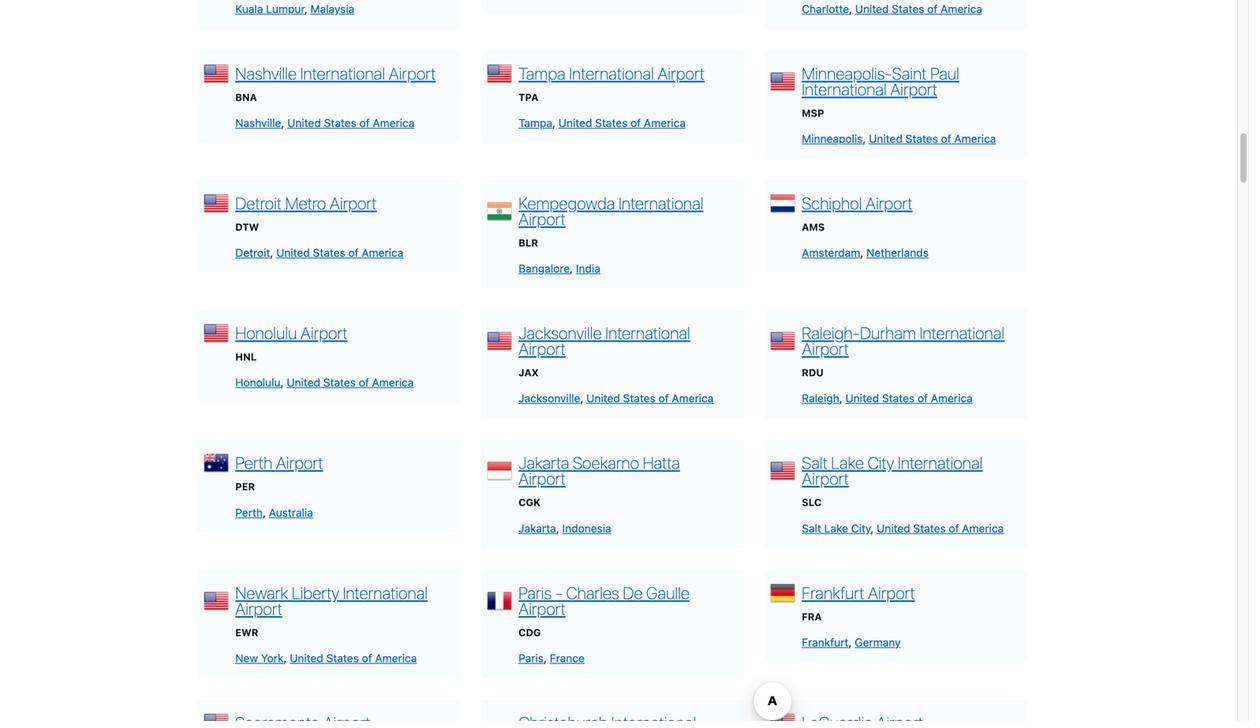 Task type: vqa. For each thing, say whether or not it's contained in the screenshot.


Task type: locate. For each thing, give the bounding box(es) containing it.
, up minneapolis-
[[849, 2, 853, 15]]

honolulu down hnl at the left of page
[[235, 376, 281, 389]]

tampa up tpa
[[519, 63, 566, 83]]

paris inside paris - charles de gaulle airport
[[519, 583, 552, 603]]

1 vertical spatial jacksonville
[[519, 392, 581, 405]]

jakarta down cgk
[[519, 522, 556, 535]]

tampa down tpa
[[519, 116, 553, 129]]

united states of america link down newark liberty international airport "link"
[[290, 652, 417, 665]]

states down jacksonville international airport link
[[623, 392, 656, 405]]

lake inside salt lake city international airport
[[832, 453, 865, 473]]

1 vertical spatial detroit
[[235, 246, 270, 259]]

jakarta for jakarta soekarno hatta airport
[[519, 453, 570, 473]]

detroit for detroit metro airport
[[235, 193, 282, 213]]

united right jacksonville 'link'
[[587, 392, 620, 405]]

0 vertical spatial frankfurt
[[802, 583, 865, 603]]

city up frankfurt airport
[[852, 522, 871, 535]]

perth down per at the bottom left of the page
[[235, 506, 263, 519]]

city
[[868, 453, 895, 473], [852, 522, 871, 535]]

paul
[[931, 63, 960, 83]]

2 salt from the top
[[802, 522, 822, 535]]

city inside salt lake city international airport
[[868, 453, 895, 473]]

nashville
[[235, 63, 297, 83], [235, 116, 281, 129]]

schiphol airport
[[802, 193, 913, 213]]

paris for paris , france
[[519, 652, 544, 665]]

lake up frankfurt airport
[[825, 522, 849, 535]]

2 nashville from the top
[[235, 116, 281, 129]]

united right honolulu link at the bottom of page
[[287, 376, 320, 389]]

0 vertical spatial detroit
[[235, 193, 282, 213]]

, for minneapolis-saint paul international airport
[[863, 132, 866, 145]]

of for raleigh-durham international airport
[[918, 392, 928, 405]]

tampa international airport link
[[519, 63, 705, 83]]

soekarno
[[573, 453, 640, 473]]

paris link
[[519, 652, 544, 665]]

jacksonville link
[[519, 392, 581, 405]]

1 paris from the top
[[519, 583, 552, 603]]

1 frankfurt from the top
[[802, 583, 865, 603]]

0 vertical spatial tampa
[[519, 63, 566, 83]]

united
[[856, 2, 889, 15], [288, 116, 321, 129], [559, 116, 592, 129], [869, 132, 903, 145], [276, 246, 310, 259], [287, 376, 320, 389], [587, 392, 620, 405], [846, 392, 880, 405], [877, 522, 911, 535], [290, 652, 324, 665]]

united right raleigh link
[[846, 392, 880, 405]]

city down raleigh , united states of america
[[868, 453, 895, 473]]

1 vertical spatial perth
[[235, 506, 263, 519]]

, down detroit metro airport link
[[270, 246, 273, 259]]

united states of america link down nashville international airport link
[[288, 116, 415, 129]]

malaysia
[[311, 2, 355, 15]]

, down 'honolulu airport' link
[[281, 376, 284, 389]]

united states of america link for tampa international airport
[[559, 116, 686, 129]]

airport inside salt lake city international airport
[[802, 469, 849, 489]]

0 vertical spatial nashville
[[235, 63, 297, 83]]

states down raleigh-durham international airport link
[[883, 392, 915, 405]]

frankfurt up the fra
[[802, 583, 865, 603]]

, down minneapolis-saint paul international airport
[[863, 132, 866, 145]]

indonesia
[[563, 522, 612, 535]]

nashville for nashville international airport
[[235, 63, 297, 83]]

jakarta
[[519, 453, 570, 473], [519, 522, 556, 535]]

states for nashville international airport
[[324, 116, 357, 129]]

0 vertical spatial salt
[[802, 453, 828, 473]]

new
[[235, 652, 258, 665]]

united states of america link down detroit metro airport link
[[276, 246, 404, 259]]

nashville international airport
[[235, 63, 436, 83]]

honolulu for honolulu , united states of america
[[235, 376, 281, 389]]

states down tampa international airport
[[595, 116, 628, 129]]

lake up salt lake city link
[[832, 453, 865, 473]]

united states of america link for nashville international airport
[[288, 116, 415, 129]]

newark liberty international airport link
[[235, 583, 428, 619]]

united states of america link down the paul
[[869, 132, 997, 145]]

frankfurt
[[802, 583, 865, 603], [802, 636, 849, 649]]

0 vertical spatial jacksonville
[[519, 323, 602, 343]]

states down saint
[[906, 132, 939, 145]]

paris left -
[[519, 583, 552, 603]]

2 jakarta from the top
[[519, 522, 556, 535]]

lake for united
[[825, 522, 849, 535]]

jacksonville international airport link
[[519, 323, 691, 359]]

states down detroit metro airport on the left top of the page
[[313, 246, 346, 259]]

frankfurt down the fra
[[802, 636, 849, 649]]

of for tampa international airport
[[631, 116, 641, 129]]

jacksonville for united
[[519, 392, 581, 405]]

jakarta soekarno hatta airport
[[519, 453, 680, 489]]

america for minneapolis-saint paul international airport
[[955, 132, 997, 145]]

honolulu
[[235, 323, 297, 343], [235, 376, 281, 389]]

2 paris from the top
[[519, 652, 544, 665]]

, down tampa international airport
[[553, 116, 556, 129]]

1 tampa from the top
[[519, 63, 566, 83]]

states down nashville international airport link
[[324, 116, 357, 129]]

0 vertical spatial city
[[868, 453, 895, 473]]

salt up slc
[[802, 453, 828, 473]]

america
[[941, 2, 983, 15], [373, 116, 415, 129], [644, 116, 686, 129], [955, 132, 997, 145], [362, 246, 404, 259], [372, 376, 414, 389], [672, 392, 714, 405], [931, 392, 973, 405], [963, 522, 1004, 535], [375, 652, 417, 665]]

new york , united states of america
[[235, 652, 417, 665]]

2 jacksonville from the top
[[519, 392, 581, 405]]

, for kempegowda international airport
[[570, 262, 573, 275]]

1 vertical spatial nashville
[[235, 116, 281, 129]]

kuala
[[235, 2, 263, 15]]

, for detroit metro airport
[[270, 246, 273, 259]]

international inside the newark liberty international airport
[[343, 583, 428, 603]]

tampa
[[519, 63, 566, 83], [519, 116, 553, 129]]

new york link
[[235, 652, 284, 665]]

perth for perth airport
[[235, 453, 273, 473]]

, left germany link
[[849, 636, 852, 649]]

airport inside kempegowda international airport
[[519, 209, 566, 229]]

, for frankfurt airport
[[849, 636, 852, 649]]

germany
[[855, 636, 901, 649]]

city for ,
[[852, 522, 871, 535]]

raleigh-
[[802, 323, 860, 343]]

united right salt lake city link
[[877, 522, 911, 535]]

airport inside the newark liberty international airport
[[235, 599, 283, 619]]

united states of america link down 'honolulu airport' link
[[287, 376, 414, 389]]

1 vertical spatial city
[[852, 522, 871, 535]]

united right minneapolis
[[869, 132, 903, 145]]

nashville down bna
[[235, 116, 281, 129]]

perth for perth , australia
[[235, 506, 263, 519]]

2 honolulu from the top
[[235, 376, 281, 389]]

jakarta up cgk
[[519, 453, 570, 473]]

2 frankfurt from the top
[[802, 636, 849, 649]]

, left the france in the bottom of the page
[[544, 652, 547, 665]]

united right york
[[290, 652, 324, 665]]

united states of america link for jacksonville international airport
[[587, 392, 714, 405]]

, down jacksonville international airport link
[[581, 392, 584, 405]]

detroit down dtw
[[235, 246, 270, 259]]

, right new at the left bottom
[[284, 652, 287, 665]]

rdu
[[802, 367, 824, 379]]

hnl
[[235, 351, 257, 363]]

, for paris - charles de gaulle airport
[[544, 652, 547, 665]]

, for jakarta soekarno hatta airport
[[556, 522, 560, 535]]

united for honolulu airport
[[287, 376, 320, 389]]

america for nashville international airport
[[373, 116, 415, 129]]

fra
[[802, 611, 822, 623]]

salt inside salt lake city international airport
[[802, 453, 828, 473]]

amsterdam
[[802, 246, 861, 259]]

1 jacksonville from the top
[[519, 323, 602, 343]]

, left indonesia link
[[556, 522, 560, 535]]

airport inside raleigh-durham international airport
[[802, 339, 849, 359]]

newark liberty international airport
[[235, 583, 428, 619]]

united right detroit link
[[276, 246, 310, 259]]

jacksonville for airport
[[519, 323, 602, 343]]

detroit for detroit , united states of america
[[235, 246, 270, 259]]

dtw
[[235, 221, 259, 233]]

raleigh
[[802, 392, 840, 405]]

1 vertical spatial tampa
[[519, 116, 553, 129]]

states down 'honolulu airport' link
[[323, 376, 356, 389]]

detroit up dtw
[[235, 193, 282, 213]]

1 nashville from the top
[[235, 63, 297, 83]]

slc
[[802, 497, 822, 509]]

of for honolulu airport
[[359, 376, 369, 389]]

jakarta inside jakarta soekarno hatta airport
[[519, 453, 570, 473]]

honolulu up hnl at the left of page
[[235, 323, 297, 343]]

1 detroit from the top
[[235, 193, 282, 213]]

1 vertical spatial honolulu
[[235, 376, 281, 389]]

1 perth from the top
[[235, 453, 273, 473]]

united right tampa link
[[559, 116, 592, 129]]

united states of america link down salt lake city international airport
[[877, 522, 1004, 535]]

nashville up bna
[[235, 63, 297, 83]]

america for honolulu airport
[[372, 376, 414, 389]]

1 salt from the top
[[802, 453, 828, 473]]

, left malaysia "link"
[[304, 2, 308, 15]]

of
[[928, 2, 938, 15], [360, 116, 370, 129], [631, 116, 641, 129], [941, 132, 952, 145], [349, 246, 359, 259], [359, 376, 369, 389], [659, 392, 669, 405], [918, 392, 928, 405], [949, 522, 960, 535], [362, 652, 372, 665]]

states
[[892, 2, 925, 15], [324, 116, 357, 129], [595, 116, 628, 129], [906, 132, 939, 145], [313, 246, 346, 259], [323, 376, 356, 389], [623, 392, 656, 405], [883, 392, 915, 405], [914, 522, 946, 535], [327, 652, 359, 665]]

, for nashville international airport
[[281, 116, 285, 129]]

0 vertical spatial paris
[[519, 583, 552, 603]]

1 jakarta from the top
[[519, 453, 570, 473]]

of for nashville international airport
[[360, 116, 370, 129]]

united states of america link down tampa international airport
[[559, 116, 686, 129]]

salt
[[802, 453, 828, 473], [802, 522, 822, 535]]

, left india
[[570, 262, 573, 275]]

0 vertical spatial jakarta
[[519, 453, 570, 473]]

, down raleigh-
[[840, 392, 843, 405]]

international inside minneapolis-saint paul international airport
[[802, 79, 887, 99]]

detroit
[[235, 193, 282, 213], [235, 246, 270, 259]]

cgk
[[519, 497, 541, 509]]

gaulle
[[647, 583, 690, 603]]

0 vertical spatial lake
[[832, 453, 865, 473]]

1 vertical spatial paris
[[519, 652, 544, 665]]

salt for salt lake city international airport
[[802, 453, 828, 473]]

united states of america link up 'hatta' in the bottom right of the page
[[587, 392, 714, 405]]

perth , australia
[[235, 506, 313, 519]]

, for tampa international airport
[[553, 116, 556, 129]]

america for jacksonville international airport
[[672, 392, 714, 405]]

1 vertical spatial salt
[[802, 522, 822, 535]]

1 vertical spatial frankfurt
[[802, 636, 849, 649]]

international inside jacksonville international airport
[[606, 323, 691, 343]]

international
[[300, 63, 385, 83], [569, 63, 654, 83], [802, 79, 887, 99], [619, 193, 704, 213], [606, 323, 691, 343], [920, 323, 1005, 343], [898, 453, 983, 473], [343, 583, 428, 603]]

of for detroit metro airport
[[349, 246, 359, 259]]

, for schiphol airport
[[861, 246, 864, 259]]

paris , france
[[519, 652, 585, 665]]

india
[[576, 262, 601, 275]]

1 vertical spatial lake
[[825, 522, 849, 535]]

york
[[261, 652, 284, 665]]

united right nashville "link" on the left top
[[288, 116, 321, 129]]

minneapolis , united states of america
[[802, 132, 997, 145]]

metro
[[285, 193, 326, 213]]

states down newark liberty international airport "link"
[[327, 652, 359, 665]]

2 detroit from the top
[[235, 246, 270, 259]]

jacksonville down jax
[[519, 392, 581, 405]]

united states of america link down raleigh-durham international airport link
[[846, 392, 973, 405]]

, down nashville international airport link
[[281, 116, 285, 129]]

2 tampa from the top
[[519, 116, 553, 129]]

united for minneapolis-saint paul international airport
[[869, 132, 903, 145]]

tampa for tampa , united states of america
[[519, 116, 553, 129]]

blr
[[519, 237, 538, 249]]

2 perth from the top
[[235, 506, 263, 519]]

salt down slc
[[802, 522, 822, 535]]

, left australia
[[263, 506, 266, 519]]

honolulu link
[[235, 376, 281, 389]]

jacksonville inside jacksonville international airport
[[519, 323, 602, 343]]

charlotte , united states of america
[[802, 2, 983, 15]]

jacksonville
[[519, 323, 602, 343], [519, 392, 581, 405]]

0 vertical spatial honolulu
[[235, 323, 297, 343]]

indonesia link
[[563, 522, 612, 535]]

1 honolulu from the top
[[235, 323, 297, 343]]

paris down cdg
[[519, 652, 544, 665]]

jacksonville up jax
[[519, 323, 602, 343]]

, left netherlands link on the top of page
[[861, 246, 864, 259]]

0 vertical spatial perth
[[235, 453, 273, 473]]

perth up per at the bottom left of the page
[[235, 453, 273, 473]]

united for tampa international airport
[[559, 116, 592, 129]]

1 vertical spatial jakarta
[[519, 522, 556, 535]]



Task type: describe. For each thing, give the bounding box(es) containing it.
united for detroit metro airport
[[276, 246, 310, 259]]

perth airport link
[[235, 453, 323, 473]]

america for detroit metro airport
[[362, 246, 404, 259]]

, for raleigh-durham international airport
[[840, 392, 843, 405]]

raleigh link
[[802, 392, 840, 405]]

airport inside jakarta soekarno hatta airport
[[519, 469, 566, 489]]

saint
[[893, 63, 927, 83]]

of for jacksonville international airport
[[659, 392, 669, 405]]

paris for paris - charles de gaulle airport
[[519, 583, 552, 603]]

france
[[550, 652, 585, 665]]

raleigh , united states of america
[[802, 392, 973, 405]]

united states of america link for newark liberty international airport
[[290, 652, 417, 665]]

durham
[[860, 323, 917, 343]]

netherlands
[[867, 246, 929, 259]]

netherlands link
[[867, 246, 929, 259]]

hatta
[[643, 453, 680, 473]]

detroit link
[[235, 246, 270, 259]]

, for honolulu airport
[[281, 376, 284, 389]]

bangalore
[[519, 262, 570, 275]]

-
[[556, 583, 563, 603]]

perth link
[[235, 506, 263, 519]]

states for minneapolis-saint paul international airport
[[906, 132, 939, 145]]

united states of america link for salt lake city international airport
[[877, 522, 1004, 535]]

bangalore link
[[519, 262, 570, 275]]

raleigh-durham international airport
[[802, 323, 1005, 359]]

united states of america link for minneapolis-saint paul international airport
[[869, 132, 997, 145]]

tampa international airport
[[519, 63, 705, 83]]

detroit metro airport link
[[235, 193, 377, 213]]

salt lake city , united states of america
[[802, 522, 1004, 535]]

minneapolis-saint paul international airport link
[[802, 63, 960, 99]]

france link
[[550, 652, 585, 665]]

airport inside jacksonville international airport
[[519, 339, 566, 359]]

lake for airport
[[832, 453, 865, 473]]

minneapolis
[[802, 132, 863, 145]]

states for jacksonville international airport
[[623, 392, 656, 405]]

detroit metro airport
[[235, 193, 377, 213]]

jacksonville , united states of america
[[519, 392, 714, 405]]

of for minneapolis-saint paul international airport
[[941, 132, 952, 145]]

nashville international airport link
[[235, 63, 436, 83]]

united states of america link for honolulu airport
[[287, 376, 414, 389]]

states up saint
[[892, 2, 925, 15]]

jax
[[519, 367, 539, 379]]

, for jacksonville international airport
[[581, 392, 584, 405]]

kuala lumpur link
[[235, 2, 304, 15]]

msp
[[802, 107, 825, 119]]

united for jacksonville international airport
[[587, 392, 620, 405]]

states for tampa international airport
[[595, 116, 628, 129]]

international inside raleigh-durham international airport
[[920, 323, 1005, 343]]

jakarta soekarno hatta airport link
[[519, 453, 680, 489]]

ewr
[[235, 627, 258, 639]]

united for raleigh-durham international airport
[[846, 392, 880, 405]]

jakarta link
[[519, 522, 556, 535]]

united states of america link for raleigh-durham international airport
[[846, 392, 973, 405]]

raleigh-durham international airport link
[[802, 323, 1005, 359]]

tpa
[[519, 92, 539, 103]]

kempegowda
[[519, 193, 615, 213]]

states for honolulu airport
[[323, 376, 356, 389]]

frankfurt for frankfurt airport
[[802, 583, 865, 603]]

city for international
[[868, 453, 895, 473]]

malaysia link
[[311, 2, 355, 15]]

tampa link
[[519, 116, 553, 129]]

jakarta , indonesia
[[519, 522, 612, 535]]

honolulu airport link
[[235, 323, 348, 343]]

lumpur
[[266, 2, 304, 15]]

amsterdam , netherlands
[[802, 246, 929, 259]]

, for perth airport
[[263, 506, 266, 519]]

honolulu , united states of america
[[235, 376, 414, 389]]

newark
[[235, 583, 288, 603]]

bna
[[235, 92, 257, 103]]

america for tampa international airport
[[644, 116, 686, 129]]

states for detroit metro airport
[[313, 246, 346, 259]]

united states of america link for detroit metro airport
[[276, 246, 404, 259]]

schiphol airport link
[[802, 193, 913, 213]]

charlotte
[[802, 2, 849, 15]]

minneapolis-
[[802, 63, 893, 83]]

liberty
[[292, 583, 339, 603]]

international inside kempegowda international airport
[[619, 193, 704, 213]]

detroit , united states of america
[[235, 246, 404, 259]]

australia
[[269, 506, 313, 519]]

perth airport
[[235, 453, 323, 473]]

airport inside minneapolis-saint paul international airport
[[891, 79, 938, 99]]

paris - charles de gaulle airport link
[[519, 583, 690, 619]]

nashville link
[[235, 116, 281, 129]]

international inside salt lake city international airport
[[898, 453, 983, 473]]

nashville for nashville , united states of america
[[235, 116, 281, 129]]

frankfurt , germany
[[802, 636, 901, 649]]

frankfurt for frankfurt , germany
[[802, 636, 849, 649]]

australia link
[[269, 506, 313, 519]]

frankfurt link
[[802, 636, 849, 649]]

kuala lumpur , malaysia
[[235, 2, 355, 15]]

nashville , united states of america
[[235, 116, 415, 129]]

tampa for tampa international airport
[[519, 63, 566, 83]]

salt lake city international airport
[[802, 453, 983, 489]]

states for raleigh-durham international airport
[[883, 392, 915, 405]]

amsterdam link
[[802, 246, 861, 259]]

frankfurt airport link
[[802, 583, 916, 603]]

tampa , united states of america
[[519, 116, 686, 129]]

states down salt lake city international airport
[[914, 522, 946, 535]]

jacksonville international airport
[[519, 323, 691, 359]]

salt lake city international airport link
[[802, 453, 983, 489]]

airport inside paris - charles de gaulle airport
[[519, 599, 566, 619]]

charlotte link
[[802, 2, 849, 15]]

minneapolis-saint paul international airport
[[802, 63, 960, 99]]

per
[[235, 481, 255, 493]]

, down salt lake city international airport link
[[871, 522, 874, 535]]

paris - charles de gaulle airport
[[519, 583, 690, 619]]

america for raleigh-durham international airport
[[931, 392, 973, 405]]

india link
[[576, 262, 601, 275]]

frankfurt airport
[[802, 583, 916, 603]]

united states of america link up saint
[[856, 2, 983, 15]]

charles
[[566, 583, 620, 603]]

schiphol
[[802, 193, 862, 213]]

jakarta for jakarta , indonesia
[[519, 522, 556, 535]]

de
[[623, 583, 643, 603]]

salt for salt lake city , united states of america
[[802, 522, 822, 535]]

honolulu for honolulu airport
[[235, 323, 297, 343]]

united for nashville international airport
[[288, 116, 321, 129]]

united right charlotte link
[[856, 2, 889, 15]]



